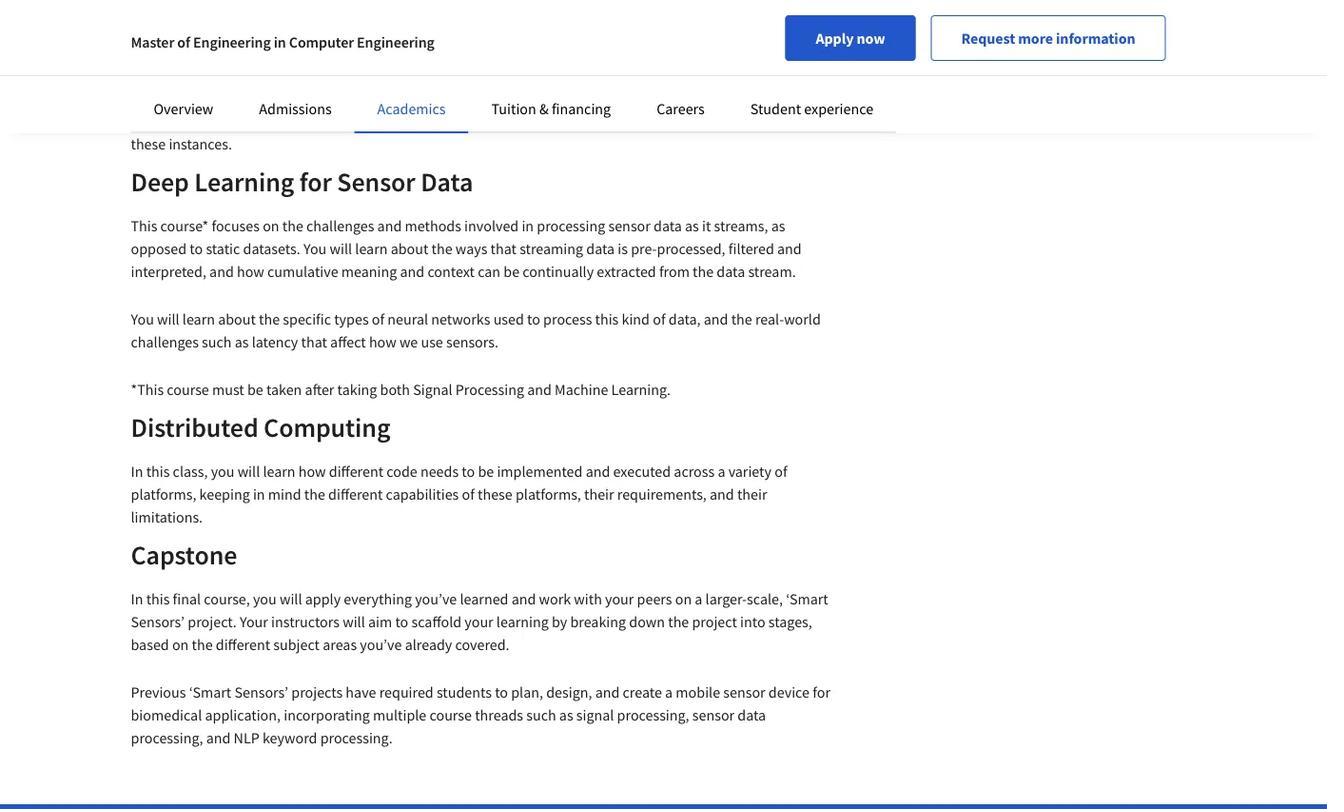 Task type: locate. For each thing, give the bounding box(es) containing it.
course, up an
[[173, 66, 219, 85]]

1 horizontal spatial you
[[304, 239, 327, 258]]

0 vertical spatial you
[[813, 66, 836, 85]]

for up implement
[[598, 66, 616, 85]]

in inside in this class, you will learn how different code needs to be implemented and executed across a variety of platforms, keeping in mind the different capabilities of these platforms, their requirements, and their limitations.
[[253, 484, 265, 503]]

1 horizontal spatial processing,
[[617, 705, 690, 724]]

student experience link
[[751, 99, 874, 118]]

your up breaking
[[605, 589, 634, 608]]

that
[[491, 239, 517, 258], [301, 332, 327, 351]]

challenges inside you will learn about the specific types of neural networks used to process this kind of data, and the real-world challenges such as latency that affect how we use sensors.
[[131, 332, 199, 351]]

fpga up gain
[[131, 15, 191, 48]]

1 horizontal spatial for
[[598, 66, 616, 85]]

this inside in this final course, you will apply everything you've learned and work with your peers on a larger-scale, 'smart sensors' project. your instructors will aim to scaffold your learning by breaking down the project into stages, based on the different subject areas you've already covered.
[[146, 589, 170, 608]]

and
[[341, 15, 385, 48], [499, 66, 523, 85], [347, 111, 371, 130], [460, 111, 484, 130], [377, 216, 402, 235], [778, 239, 802, 258], [209, 262, 234, 281], [400, 262, 425, 281], [704, 309, 729, 328], [527, 380, 552, 399], [586, 462, 610, 481], [710, 484, 735, 503], [512, 589, 536, 608], [595, 682, 620, 701], [206, 728, 231, 747]]

course up the distributed
[[167, 380, 209, 399]]

0 vertical spatial course
[[167, 380, 209, 399]]

2 vertical spatial in
[[131, 589, 143, 608]]

1 vertical spatial that
[[301, 332, 327, 351]]

0 horizontal spatial engineering
[[193, 32, 271, 51]]

sensor down the mobile
[[693, 705, 735, 724]]

learn up meaning
[[355, 239, 388, 258]]

areas
[[323, 635, 357, 654]]

1 vertical spatial on
[[675, 589, 692, 608]]

1 horizontal spatial platforms,
[[516, 484, 581, 503]]

0 vertical spatial networks
[[735, 89, 794, 108]]

you inside in this class, you will learn how different code needs to be implemented and executed across a variety of platforms, keeping in mind the different capabilities of these platforms, their requirements, and their limitations.
[[211, 462, 235, 481]]

about
[[391, 239, 429, 258], [218, 309, 256, 328]]

learning.
[[612, 380, 671, 399]]

we
[[400, 332, 418, 351]]

be right "can"
[[504, 262, 520, 281]]

that down involved
[[491, 239, 517, 258]]

distributed computing
[[131, 411, 391, 444]]

be inside this course* focuses on the challenges and methods involved in processing sensor data as it streams, as opposed to static datasets. you will learn about the ways that streaming data is pre-processed, filtered and interpreted, and how cumulative meaning and context can be continually extracted from the data stream.
[[504, 262, 520, 281]]

you
[[222, 66, 246, 85], [211, 462, 235, 481], [253, 589, 277, 608]]

1 horizontal spatial across
[[674, 462, 715, 481]]

1 horizontal spatial used
[[533, 89, 564, 108]]

challenges
[[306, 216, 374, 235], [131, 332, 199, 351]]

0 vertical spatial across
[[131, 111, 172, 130]]

0 horizontal spatial across
[[131, 111, 172, 130]]

you for class,
[[211, 462, 235, 481]]

used up sensors.
[[494, 309, 524, 328]]

and left methods
[[377, 216, 402, 235]]

use inside you will learn about the specific types of neural networks used to process this kind of data, and the real-world challenges such as latency that affect how we use sensors.
[[421, 332, 443, 351]]

as up filtered
[[772, 216, 786, 235]]

request more information
[[962, 29, 1136, 48]]

0 vertical spatial these
[[131, 134, 166, 153]]

0 horizontal spatial these
[[131, 134, 166, 153]]

this course* focuses on the challenges and methods involved in processing sensor data as it streams, as opposed to static datasets. you will learn about the ways that streaming data is pre-processed, filtered and interpreted, and how cumulative meaning and context can be continually extracted from the data stream.
[[131, 216, 802, 281]]

'smart inside the previous 'smart sensors' projects have required students to plan, design, and create a mobile sensor device for biomedical application, incorporating multiple course threads such as signal processing, sensor data processing, and nlp keyword processing.
[[189, 682, 232, 701]]

0 horizontal spatial their
[[584, 484, 614, 503]]

0 horizontal spatial be
[[247, 380, 263, 399]]

0 vertical spatial such
[[202, 332, 232, 351]]

2 horizontal spatial for
[[813, 682, 831, 701]]

experience
[[804, 99, 874, 118]]

will up instructors
[[280, 589, 302, 608]]

be right needs
[[478, 462, 494, 481]]

1 vertical spatial networks
[[431, 309, 491, 328]]

'smart up application,
[[189, 682, 232, 701]]

1 vertical spatial such
[[527, 705, 556, 724]]

requirements,
[[617, 484, 707, 503]]

1 vertical spatial about
[[218, 309, 256, 328]]

0 vertical spatial deep
[[619, 66, 651, 85]]

context
[[428, 262, 475, 281]]

in for in this final course, you will apply everything you've learned and work with your peers on a larger-scale, 'smart sensors' project. your instructors will aim to scaffold your learning by breaking down the project into stages, based on the different subject areas you've already covered.
[[131, 589, 143, 608]]

how left we
[[369, 332, 397, 351]]

on inside this course* focuses on the challenges and methods involved in processing sensor data as it streams, as opposed to static datasets. you will learn about the ways that streaming data is pre-processed, filtered and interpreted, and how cumulative meaning and context can be continually extracted from the data stream.
[[263, 216, 279, 235]]

you up keeping
[[211, 462, 235, 481]]

1 vertical spatial 'smart
[[189, 682, 232, 701]]

apply now
[[816, 29, 886, 48]]

use right we
[[421, 332, 443, 351]]

and inside you will learn about the specific types of neural networks used to process this kind of data, and the real-world challenges such as latency that affect how we use sensors.
[[704, 309, 729, 328]]

to left process
[[527, 309, 541, 328]]

ways
[[456, 239, 488, 258]]

2 vertical spatial neural
[[388, 309, 428, 328]]

0 vertical spatial that
[[491, 239, 517, 258]]

1 horizontal spatial such
[[527, 705, 556, 724]]

1 horizontal spatial 'smart
[[786, 589, 829, 608]]

and right data,
[[704, 309, 729, 328]]

1 vertical spatial you
[[304, 239, 327, 258]]

1 vertical spatial for
[[300, 165, 332, 198]]

to down course*
[[190, 239, 203, 258]]

request
[[962, 29, 1016, 48]]

2 in from the top
[[131, 462, 143, 481]]

1 vertical spatial across
[[674, 462, 715, 481]]

1 horizontal spatial be
[[478, 462, 494, 481]]

0 horizontal spatial that
[[301, 332, 327, 351]]

sensors' up based at the bottom of the page
[[131, 612, 185, 631]]

you up student experience link
[[813, 66, 836, 85]]

of right overview
[[267, 89, 279, 108]]

1 vertical spatial your
[[465, 612, 494, 631]]

you for course,
[[222, 66, 246, 85]]

you've down the aim in the bottom left of the page
[[360, 635, 402, 654]]

of right 'variety'
[[775, 462, 788, 481]]

and left nlp
[[206, 728, 231, 747]]

learn inside this course* focuses on the challenges and methods involved in processing sensor data as it streams, as opposed to static datasets. you will learn about the ways that streaming data is pre-processed, filtered and interpreted, and how cumulative meaning and context can be continually extracted from the data stream.
[[355, 239, 388, 258]]

capstone
[[131, 538, 237, 572]]

this inside you will learn about the specific types of neural networks used to process this kind of data, and the real-world challenges such as latency that affect how we use sensors.
[[595, 309, 619, 328]]

network
[[698, 66, 750, 85]]

0 horizontal spatial used
[[494, 309, 524, 328]]

are
[[607, 111, 628, 130]]

learn up the admissions link
[[274, 66, 307, 85]]

and inside in this final course, you will apply everything you've learned and work with your peers on a larger-scale, 'smart sensors' project. your instructors will aim to scaffold your learning by breaking down the project into stages, based on the different subject areas you've already covered.
[[512, 589, 536, 608]]

learn
[[274, 66, 307, 85], [355, 239, 388, 258], [183, 309, 215, 328], [263, 462, 296, 481]]

deep
[[619, 66, 651, 85], [656, 89, 688, 108]]

1 horizontal spatial their
[[738, 484, 768, 503]]

data down into
[[738, 705, 766, 724]]

how inside this course* focuses on the challenges and methods involved in processing sensor data as it streams, as opposed to static datasets. you will learn about the ways that streaming data is pre-processed, filtered and interpreted, and how cumulative meaning and context can be continually extracted from the data stream.
[[237, 262, 264, 281]]

will left gain
[[131, 89, 153, 108]]

you up cumulative on the left top of the page
[[304, 239, 327, 258]]

a inside in this course, you will learn how to use fpga architecture and algorithms for deep neural network learning. you will gain an overview of the specialized hardware devices being used to implement deep neural networks across a broad range of industries and applications, and why fpga systems are the natural choice in many of these instances.
[[175, 111, 182, 130]]

across inside in this class, you will learn how different code needs to be implemented and executed across a variety of platforms, keeping in mind the different capabilities of these platforms, their requirements, and their limitations.
[[674, 462, 715, 481]]

in inside in this final course, you will apply everything you've learned and work with your peers on a larger-scale, 'smart sensors' project. your instructors will aim to scaffold your learning by breaking down the project into stages, based on the different subject areas you've already covered.
[[131, 589, 143, 608]]

limitations.
[[131, 507, 203, 526]]

breaking
[[570, 612, 626, 631]]

of right master
[[177, 32, 190, 51]]

data
[[654, 216, 682, 235], [587, 239, 615, 258], [717, 262, 745, 281], [738, 705, 766, 724]]

more
[[1019, 29, 1054, 48]]

1 horizontal spatial use
[[421, 332, 443, 351]]

2 vertical spatial for
[[813, 682, 831, 701]]

a
[[175, 111, 182, 130], [718, 462, 726, 481], [695, 589, 703, 608], [665, 682, 673, 701]]

processing, down biomedical
[[131, 728, 203, 747]]

an
[[187, 89, 203, 108]]

this up gain
[[146, 66, 170, 85]]

1 horizontal spatial fpga
[[382, 66, 415, 85]]

0 horizontal spatial about
[[218, 309, 256, 328]]

you down interpreted,
[[131, 309, 154, 328]]

across up "requirements,"
[[674, 462, 715, 481]]

neural up careers link
[[654, 66, 695, 85]]

learning
[[194, 165, 294, 198]]

2 vertical spatial you
[[253, 589, 277, 608]]

have
[[346, 682, 376, 701]]

how
[[310, 66, 337, 85], [237, 262, 264, 281], [369, 332, 397, 351], [299, 462, 326, 481]]

that down specific
[[301, 332, 327, 351]]

1 horizontal spatial on
[[263, 216, 279, 235]]

fpga down being
[[516, 111, 550, 130]]

to right the aim in the bottom left of the page
[[395, 612, 409, 631]]

neural up we
[[388, 309, 428, 328]]

stages,
[[769, 612, 813, 631]]

3 in from the top
[[131, 589, 143, 608]]

to inside you will learn about the specific types of neural networks used to process this kind of data, and the real-world challenges such as latency that affect how we use sensors.
[[527, 309, 541, 328]]

that inside this course* focuses on the challenges and methods involved in processing sensor data as it streams, as opposed to static datasets. you will learn about the ways that streaming data is pre-processed, filtered and interpreted, and how cumulative meaning and context can be continually extracted from the data stream.
[[491, 239, 517, 258]]

a inside in this class, you will learn how different code needs to be implemented and executed across a variety of platforms, keeping in mind the different capabilities of these platforms, their requirements, and their limitations.
[[718, 462, 726, 481]]

to inside in this class, you will learn how different code needs to be implemented and executed across a variety of platforms, keeping in mind the different capabilities of these platforms, their requirements, and their limitations.
[[462, 462, 475, 481]]

1 in from the top
[[131, 66, 143, 85]]

1 horizontal spatial your
[[605, 589, 634, 608]]

0 vertical spatial about
[[391, 239, 429, 258]]

overview
[[154, 99, 214, 118]]

0 vertical spatial sensor
[[609, 216, 651, 235]]

1 vertical spatial in
[[131, 462, 143, 481]]

course down students
[[430, 705, 472, 724]]

course, inside in this course, you will learn how to use fpga architecture and algorithms for deep neural network learning. you will gain an overview of the specialized hardware devices being used to implement deep neural networks across a broad range of industries and applications, and why fpga systems are the natural choice in many of these instances.
[[173, 66, 219, 85]]

for inside the previous 'smart sensors' projects have required students to plan, design, and create a mobile sensor device for biomedical application, incorporating multiple course threads such as signal processing, sensor data processing, and nlp keyword processing.
[[813, 682, 831, 701]]

and up signal
[[595, 682, 620, 701]]

about up latency
[[218, 309, 256, 328]]

0 horizontal spatial such
[[202, 332, 232, 351]]

streaming
[[520, 239, 584, 258]]

about down methods
[[391, 239, 429, 258]]

different left code
[[329, 462, 384, 481]]

meaning
[[341, 262, 397, 281]]

and up 'specialized'
[[341, 15, 385, 48]]

the up the industries
[[282, 89, 303, 108]]

into
[[741, 612, 766, 631]]

sensor left "device"
[[724, 682, 766, 701]]

the up latency
[[259, 309, 280, 328]]

1 horizontal spatial challenges
[[306, 216, 374, 235]]

in up streaming
[[522, 216, 534, 235]]

'smart up stages, in the right of the page
[[786, 589, 829, 608]]

0 horizontal spatial 'smart
[[189, 682, 232, 701]]

learn down interpreted,
[[183, 309, 215, 328]]

1 vertical spatial course
[[430, 705, 472, 724]]

2 vertical spatial be
[[478, 462, 494, 481]]

in inside this course* focuses on the challenges and methods involved in processing sensor data as it streams, as opposed to static datasets. you will learn about the ways that streaming data is pre-processed, filtered and interpreted, and how cumulative meaning and context can be continually extracted from the data stream.
[[522, 216, 534, 235]]

these inside in this course, you will learn how to use fpga architecture and algorithms for deep neural network learning. you will gain an overview of the specialized hardware devices being used to implement deep neural networks across a broad range of industries and applications, and why fpga systems are the natural choice in many of these instances.
[[131, 134, 166, 153]]

1 vertical spatial processing,
[[131, 728, 203, 747]]

0 vertical spatial in
[[131, 66, 143, 85]]

as inside you will learn about the specific types of neural networks used to process this kind of data, and the real-world challenges such as latency that affect how we use sensors.
[[235, 332, 249, 351]]

sensor
[[609, 216, 651, 235], [724, 682, 766, 701], [693, 705, 735, 724]]

admissions
[[259, 99, 332, 118]]

used inside in this course, you will learn how to use fpga architecture and algorithms for deep neural network learning. you will gain an overview of the specialized hardware devices being used to implement deep neural networks across a broad range of industries and applications, and why fpga systems are the natural choice in many of these instances.
[[533, 89, 564, 108]]

on
[[263, 216, 279, 235], [675, 589, 692, 608], [172, 635, 189, 654]]

processing, down create
[[617, 705, 690, 724]]

admissions link
[[259, 99, 332, 118]]

financing
[[552, 99, 611, 118]]

0 horizontal spatial on
[[172, 635, 189, 654]]

variety
[[729, 462, 772, 481]]

different inside in this final course, you will apply everything you've learned and work with your peers on a larger-scale, 'smart sensors' project. your instructors will aim to scaffold your learning by breaking down the project into stages, based on the different subject areas you've already covered.
[[216, 635, 270, 654]]

across down gain
[[131, 111, 172, 130]]

the inside in this class, you will learn how different code needs to be implemented and executed across a variety of platforms, keeping in mind the different capabilities of these platforms, their requirements, and their limitations.
[[304, 484, 325, 503]]

2 horizontal spatial fpga
[[516, 111, 550, 130]]

scale,
[[747, 589, 783, 608]]

you up overview
[[222, 66, 246, 85]]

how up 'specialized'
[[310, 66, 337, 85]]

0 vertical spatial used
[[533, 89, 564, 108]]

used down algorithms
[[533, 89, 564, 108]]

sensor up is
[[609, 216, 651, 235]]

project.
[[188, 612, 237, 631]]

0 vertical spatial sensors'
[[131, 612, 185, 631]]

in left mind
[[253, 484, 265, 503]]

on right peers
[[675, 589, 692, 608]]

architecture
[[196, 15, 336, 48]]

0 horizontal spatial you've
[[360, 635, 402, 654]]

their down the executed
[[584, 484, 614, 503]]

0 vertical spatial you
[[222, 66, 246, 85]]

1 horizontal spatial networks
[[735, 89, 794, 108]]

2 platforms, from the left
[[516, 484, 581, 503]]

neural down network
[[691, 89, 732, 108]]

code
[[387, 462, 418, 481]]

methods
[[405, 216, 462, 235]]

required
[[379, 682, 434, 701]]

0 vertical spatial processing,
[[617, 705, 690, 724]]

neural
[[654, 66, 695, 85], [691, 89, 732, 108], [388, 309, 428, 328]]

1 horizontal spatial sensors'
[[235, 682, 288, 701]]

learn inside you will learn about the specific types of neural networks used to process this kind of data, and the real-world challenges such as latency that affect how we use sensors.
[[183, 309, 215, 328]]

0 vertical spatial you've
[[415, 589, 457, 608]]

this inside in this course, you will learn how to use fpga architecture and algorithms for deep neural network learning. you will gain an overview of the specialized hardware devices being used to implement deep neural networks across a broad range of industries and applications, and why fpga systems are the natural choice in many of these instances.
[[146, 66, 170, 85]]

this for in this course, you will learn how to use fpga architecture and algorithms for deep neural network learning. you will gain an overview of the specialized hardware devices being used to implement deep neural networks across a broad range of industries and applications, and why fpga systems are the natural choice in many of these instances.
[[146, 66, 170, 85]]

class,
[[173, 462, 208, 481]]

in left class, at the bottom left of page
[[131, 462, 143, 481]]

sensors' inside in this final course, you will apply everything you've learned and work with your peers on a larger-scale, 'smart sensors' project. your instructors will aim to scaffold your learning by breaking down the project into stages, based on the different subject areas you've already covered.
[[131, 612, 185, 631]]

0 vertical spatial fpga
[[131, 15, 191, 48]]

you inside in this course, you will learn how to use fpga architecture and algorithms for deep neural network learning. you will gain an overview of the specialized hardware devices being used to implement deep neural networks across a broad range of industries and applications, and why fpga systems are the natural choice in many of these instances.
[[222, 66, 246, 85]]

needs
[[421, 462, 459, 481]]

different down your
[[216, 635, 270, 654]]

1 horizontal spatial that
[[491, 239, 517, 258]]

0 vertical spatial your
[[605, 589, 634, 608]]

engineering up 'hardware'
[[357, 32, 435, 51]]

0 vertical spatial challenges
[[306, 216, 374, 235]]

different
[[329, 462, 384, 481], [328, 484, 383, 503], [216, 635, 270, 654]]

everything
[[344, 589, 412, 608]]

used inside you will learn about the specific types of neural networks used to process this kind of data, and the real-world challenges such as latency that affect how we use sensors.
[[494, 309, 524, 328]]

in
[[274, 32, 286, 51], [748, 111, 760, 130], [522, 216, 534, 235], [253, 484, 265, 503]]

interpreted,
[[131, 262, 206, 281]]

0 horizontal spatial networks
[[431, 309, 491, 328]]

2 vertical spatial sensor
[[693, 705, 735, 724]]

you inside in this final course, you will apply everything you've learned and work with your peers on a larger-scale, 'smart sensors' project. your instructors will aim to scaffold your learning by breaking down the project into stages, based on the different subject areas you've already covered.
[[253, 589, 277, 608]]

1 vertical spatial use
[[421, 332, 443, 351]]

after
[[305, 380, 334, 399]]

1 vertical spatial you
[[211, 462, 235, 481]]

1 horizontal spatial you've
[[415, 589, 457, 608]]

2 horizontal spatial you
[[813, 66, 836, 85]]

why
[[487, 111, 513, 130]]

1 vertical spatial these
[[478, 484, 513, 503]]

hardware
[[380, 89, 441, 108]]

this for in this final course, you will apply everything you've learned and work with your peers on a larger-scale, 'smart sensors' project. your instructors will aim to scaffold your learning by breaking down the project into stages, based on the different subject areas you've already covered.
[[146, 589, 170, 608]]

networks inside in this course, you will learn how to use fpga architecture and algorithms for deep neural network learning. you will gain an overview of the specialized hardware devices being used to implement deep neural networks across a broad range of industries and applications, and why fpga systems are the natural choice in many of these instances.
[[735, 89, 794, 108]]

0 vertical spatial be
[[504, 262, 520, 281]]

processing,
[[617, 705, 690, 724], [131, 728, 203, 747]]

1 vertical spatial challenges
[[131, 332, 199, 351]]

challenges up meaning
[[306, 216, 374, 235]]

use
[[356, 66, 379, 85], [421, 332, 443, 351]]

stream.
[[748, 262, 796, 281]]

be right must at left
[[247, 380, 263, 399]]

you
[[813, 66, 836, 85], [304, 239, 327, 258], [131, 309, 154, 328]]

1 horizontal spatial engineering
[[357, 32, 435, 51]]

0 vertical spatial course,
[[173, 66, 219, 85]]

in inside in this course, you will learn how to use fpga architecture and algorithms for deep neural network learning. you will gain an overview of the specialized hardware devices being used to implement deep neural networks across a broad range of industries and applications, and why fpga systems are the natural choice in many of these instances.
[[131, 66, 143, 85]]

deep up natural
[[656, 89, 688, 108]]

0 horizontal spatial use
[[356, 66, 379, 85]]

0 vertical spatial 'smart
[[786, 589, 829, 608]]

0 horizontal spatial your
[[465, 612, 494, 631]]

will
[[249, 66, 271, 85], [131, 89, 153, 108], [330, 239, 352, 258], [157, 309, 180, 328], [238, 462, 260, 481], [280, 589, 302, 608], [343, 612, 365, 631]]

0 horizontal spatial sensors'
[[131, 612, 185, 631]]

this inside in this class, you will learn how different code needs to be implemented and executed across a variety of platforms, keeping in mind the different capabilities of these platforms, their requirements, and their limitations.
[[146, 462, 170, 481]]

peers
[[637, 589, 672, 608]]

0 horizontal spatial platforms,
[[131, 484, 196, 503]]

2 vertical spatial different
[[216, 635, 270, 654]]

processed,
[[657, 239, 726, 258]]

by
[[552, 612, 567, 631]]

academics
[[377, 99, 446, 118]]

challenges inside this course* focuses on the challenges and methods involved in processing sensor data as it streams, as opposed to static datasets. you will learn about the ways that streaming data is pre-processed, filtered and interpreted, and how cumulative meaning and context can be continually extracted from the data stream.
[[306, 216, 374, 235]]

streams,
[[714, 216, 769, 235]]

different left capabilities
[[328, 484, 383, 503]]

of
[[177, 32, 190, 51], [267, 89, 279, 108], [265, 111, 278, 130], [802, 111, 815, 130], [372, 309, 385, 328], [653, 309, 666, 328], [775, 462, 788, 481], [462, 484, 475, 503]]

such up must at left
[[202, 332, 232, 351]]

2 vertical spatial on
[[172, 635, 189, 654]]

to up 'specialized'
[[340, 66, 353, 85]]

in up based at the bottom of the page
[[131, 589, 143, 608]]

to up the threads
[[495, 682, 508, 701]]

will up keeping
[[238, 462, 260, 481]]

2 horizontal spatial be
[[504, 262, 520, 281]]

and left context
[[400, 262, 425, 281]]

in down master
[[131, 66, 143, 85]]

as down "design,"
[[559, 705, 574, 724]]

will up meaning
[[330, 239, 352, 258]]

affect
[[330, 332, 366, 351]]

1 horizontal spatial these
[[478, 484, 513, 503]]

your
[[605, 589, 634, 608], [465, 612, 494, 631]]

keyword
[[263, 728, 317, 747]]

a right create
[[665, 682, 673, 701]]

this left class, at the bottom left of page
[[146, 462, 170, 481]]

for right "device"
[[813, 682, 831, 701]]

previous 'smart sensors' projects have required students to plan, design, and create a mobile sensor device for biomedical application, incorporating multiple course threads such as signal processing, sensor data processing, and nlp keyword processing.
[[131, 682, 831, 747]]

networks up sensors.
[[431, 309, 491, 328]]

for
[[598, 66, 616, 85], [300, 165, 332, 198], [813, 682, 831, 701]]

this left final on the bottom left of the page
[[146, 589, 170, 608]]

2 engineering from the left
[[357, 32, 435, 51]]

1 horizontal spatial about
[[391, 239, 429, 258]]

taken
[[266, 380, 302, 399]]

these inside in this class, you will learn how different code needs to be implemented and executed across a variety of platforms, keeping in mind the different capabilities of these platforms, their requirements, and their limitations.
[[478, 484, 513, 503]]

2 vertical spatial fpga
[[516, 111, 550, 130]]

on right based at the bottom of the page
[[172, 635, 189, 654]]

a left 'variety'
[[718, 462, 726, 481]]

and up learning
[[512, 589, 536, 608]]

in inside in this class, you will learn how different code needs to be implemented and executed across a variety of platforms, keeping in mind the different capabilities of these platforms, their requirements, and their limitations.
[[131, 462, 143, 481]]

be
[[504, 262, 520, 281], [247, 380, 263, 399], [478, 462, 494, 481]]



Task type: vqa. For each thing, say whether or not it's contained in the screenshot.
'main content'
no



Task type: describe. For each thing, give the bounding box(es) containing it.
careers
[[657, 99, 705, 118]]

design,
[[546, 682, 592, 701]]

1 vertical spatial deep
[[656, 89, 688, 108]]

cumulative
[[267, 262, 338, 281]]

data
[[421, 165, 473, 198]]

datasets.
[[243, 239, 301, 258]]

aim
[[368, 612, 392, 631]]

0 horizontal spatial processing,
[[131, 728, 203, 747]]

as inside the previous 'smart sensors' projects have required students to plan, design, and create a mobile sensor device for biomedical application, incorporating multiple course threads such as signal processing, sensor data processing, and nlp keyword processing.
[[559, 705, 574, 724]]

1 platforms, from the left
[[131, 484, 196, 503]]

0 horizontal spatial for
[[300, 165, 332, 198]]

algorithms
[[390, 15, 515, 48]]

1 their from the left
[[584, 484, 614, 503]]

2 their from the left
[[738, 484, 768, 503]]

will left the aim in the bottom left of the page
[[343, 612, 365, 631]]

0 vertical spatial different
[[329, 462, 384, 481]]

across inside in this course, you will learn how to use fpga architecture and algorithms for deep neural network learning. you will gain an overview of the specialized hardware devices being used to implement deep neural networks across a broad range of industries and applications, and why fpga systems are the natural choice in many of these instances.
[[131, 111, 172, 130]]

neural inside you will learn about the specific types of neural networks used to process this kind of data, and the real-world challenges such as latency that affect how we use sensors.
[[388, 309, 428, 328]]

capabilities
[[386, 484, 459, 503]]

nlp
[[234, 728, 260, 747]]

to up systems
[[567, 89, 580, 108]]

systems
[[553, 111, 604, 130]]

in inside in this course, you will learn how to use fpga architecture and algorithms for deep neural network learning. you will gain an overview of the specialized hardware devices being used to implement deep neural networks across a broad range of industries and applications, and why fpga systems are the natural choice in many of these instances.
[[748, 111, 760, 130]]

of right many
[[802, 111, 815, 130]]

student
[[751, 99, 801, 118]]

processing.
[[320, 728, 393, 747]]

and down devices
[[460, 111, 484, 130]]

tuition & financing
[[492, 99, 611, 118]]

both
[[380, 380, 410, 399]]

your
[[240, 612, 268, 631]]

you inside you will learn about the specific types of neural networks used to process this kind of data, and the real-world challenges such as latency that affect how we use sensors.
[[131, 309, 154, 328]]

0 horizontal spatial fpga
[[131, 15, 191, 48]]

information
[[1057, 29, 1136, 48]]

data inside the previous 'smart sensors' projects have required students to plan, design, and create a mobile sensor device for biomedical application, incorporating multiple course threads such as signal processing, sensor data processing, and nlp keyword processing.
[[738, 705, 766, 724]]

master
[[131, 32, 174, 51]]

1 vertical spatial be
[[247, 380, 263, 399]]

specialized
[[306, 89, 377, 108]]

sensors' inside the previous 'smart sensors' projects have required students to plan, design, and create a mobile sensor device for biomedical application, incorporating multiple course threads such as signal processing, sensor data processing, and nlp keyword processing.
[[235, 682, 288, 701]]

device
[[769, 682, 810, 701]]

learning
[[497, 612, 549, 631]]

architecture
[[418, 66, 496, 85]]

real-
[[756, 309, 784, 328]]

gain
[[156, 89, 184, 108]]

previous
[[131, 682, 186, 701]]

will inside in this class, you will learn how different code needs to be implemented and executed across a variety of platforms, keeping in mind the different capabilities of these platforms, their requirements, and their limitations.
[[238, 462, 260, 481]]

and up being
[[499, 66, 523, 85]]

such inside you will learn about the specific types of neural networks used to process this kind of data, and the real-world challenges such as latency that affect how we use sensors.
[[202, 332, 232, 351]]

create
[[623, 682, 662, 701]]

student experience
[[751, 99, 874, 118]]

apply now button
[[786, 15, 916, 61]]

sensor inside this course* focuses on the challenges and methods involved in processing sensor data as it streams, as opposed to static datasets. you will learn about the ways that streaming data is pre-processed, filtered and interpreted, and how cumulative meaning and context can be continually extracted from the data stream.
[[609, 216, 651, 235]]

opposed
[[131, 239, 187, 258]]

in left the computer
[[274, 32, 286, 51]]

the down methods
[[432, 239, 453, 258]]

a inside the previous 'smart sensors' projects have required students to plan, design, and create a mobile sensor device for biomedical application, incorporating multiple course threads such as signal processing, sensor data processing, and nlp keyword processing.
[[665, 682, 673, 701]]

1 vertical spatial fpga
[[382, 66, 415, 85]]

signal
[[577, 705, 614, 724]]

threads
[[475, 705, 524, 724]]

networks inside you will learn about the specific types of neural networks used to process this kind of data, and the real-world challenges such as latency that affect how we use sensors.
[[431, 309, 491, 328]]

0 vertical spatial neural
[[654, 66, 695, 85]]

it
[[702, 216, 711, 235]]

sensor
[[337, 165, 416, 198]]

implement
[[583, 89, 653, 108]]

and down 'specialized'
[[347, 111, 371, 130]]

master of engineering in computer engineering
[[131, 32, 435, 51]]

based
[[131, 635, 169, 654]]

from
[[660, 262, 690, 281]]

deep learning for sensor data
[[131, 165, 473, 198]]

to inside in this final course, you will apply everything you've learned and work with your peers on a larger-scale, 'smart sensors' project. your instructors will aim to scaffold your learning by breaking down the project into stages, based on the different subject areas you've already covered.
[[395, 612, 409, 631]]

*this course must be taken after taking both signal processing and machine learning.
[[131, 380, 671, 399]]

1 vertical spatial sensor
[[724, 682, 766, 701]]

how inside in this course, you will learn how to use fpga architecture and algorithms for deep neural network learning. you will gain an overview of the specialized hardware devices being used to implement deep neural networks across a broad range of industries and applications, and why fpga systems are the natural choice in many of these instances.
[[310, 66, 337, 85]]

subject
[[273, 635, 320, 654]]

such inside the previous 'smart sensors' projects have required students to plan, design, and create a mobile sensor device for biomedical application, incorporating multiple course threads such as signal processing, sensor data processing, and nlp keyword processing.
[[527, 705, 556, 724]]

now
[[857, 29, 886, 48]]

will inside you will learn about the specific types of neural networks used to process this kind of data, and the real-world challenges such as latency that affect how we use sensors.
[[157, 309, 180, 328]]

how inside in this class, you will learn how different code needs to be implemented and executed across a variety of platforms, keeping in mind the different capabilities of these platforms, their requirements, and their limitations.
[[299, 462, 326, 481]]

kind
[[622, 309, 650, 328]]

many
[[763, 111, 799, 130]]

for inside in this course, you will learn how to use fpga architecture and algorithms for deep neural network learning. you will gain an overview of the specialized hardware devices being used to implement deep neural networks across a broad range of industries and applications, and why fpga systems are the natural choice in many of these instances.
[[598, 66, 616, 85]]

a inside in this final course, you will apply everything you've learned and work with your peers on a larger-scale, 'smart sensors' project. your instructors will aim to scaffold your learning by breaking down the project into stages, based on the different subject areas you've already covered.
[[695, 589, 703, 608]]

and up stream.
[[778, 239, 802, 258]]

will up overview
[[249, 66, 271, 85]]

process
[[544, 309, 592, 328]]

academics link
[[377, 99, 446, 118]]

with
[[574, 589, 602, 608]]

multiple
[[373, 705, 427, 724]]

scaffold
[[412, 612, 462, 631]]

already
[[405, 635, 452, 654]]

will inside this course* focuses on the challenges and methods involved in processing sensor data as it streams, as opposed to static datasets. you will learn about the ways that streaming data is pre-processed, filtered and interpreted, and how cumulative meaning and context can be continually extracted from the data stream.
[[330, 239, 352, 258]]

larger-
[[706, 589, 747, 608]]

of right the types
[[372, 309, 385, 328]]

apply
[[816, 29, 854, 48]]

the left real- at the right top of page
[[732, 309, 753, 328]]

0 horizontal spatial deep
[[619, 66, 651, 85]]

learn inside in this class, you will learn how different code needs to be implemented and executed across a variety of platforms, keeping in mind the different capabilities of these platforms, their requirements, and their limitations.
[[263, 462, 296, 481]]

course, inside in this final course, you will apply everything you've learned and work with your peers on a larger-scale, 'smart sensors' project. your instructors will aim to scaffold your learning by breaking down the project into stages, based on the different subject areas you've already covered.
[[204, 589, 250, 608]]

data down filtered
[[717, 262, 745, 281]]

work
[[539, 589, 571, 608]]

devices
[[444, 89, 491, 108]]

that inside you will learn about the specific types of neural networks used to process this kind of data, and the real-world challenges such as latency that affect how we use sensors.
[[301, 332, 327, 351]]

of right range
[[265, 111, 278, 130]]

the down the processed,
[[693, 262, 714, 281]]

overview link
[[154, 99, 214, 118]]

machine
[[555, 380, 609, 399]]

how inside you will learn about the specific types of neural networks used to process this kind of data, and the real-world challenges such as latency that affect how we use sensors.
[[369, 332, 397, 351]]

and left machine
[[527, 380, 552, 399]]

careers link
[[657, 99, 705, 118]]

of right capabilities
[[462, 484, 475, 503]]

apply
[[305, 589, 341, 608]]

executed
[[613, 462, 671, 481]]

data,
[[669, 309, 701, 328]]

computing
[[264, 411, 391, 444]]

of right kind
[[653, 309, 666, 328]]

learned
[[460, 589, 509, 608]]

use inside in this course, you will learn how to use fpga architecture and algorithms for deep neural network learning. you will gain an overview of the specialized hardware devices being used to implement deep neural networks across a broad range of industries and applications, and why fpga systems are the natural choice in many of these instances.
[[356, 66, 379, 85]]

course*
[[160, 216, 209, 235]]

mind
[[268, 484, 301, 503]]

the right down
[[668, 612, 689, 631]]

data left is
[[587, 239, 615, 258]]

the down project.
[[192, 635, 213, 654]]

signal
[[413, 380, 453, 399]]

pre-
[[631, 239, 657, 258]]

in for in this course, you will learn how to use fpga architecture and algorithms for deep neural network learning. you will gain an overview of the specialized hardware devices being used to implement deep neural networks across a broad range of industries and applications, and why fpga systems are the natural choice in many of these instances.
[[131, 66, 143, 85]]

about inside this course* focuses on the challenges and methods involved in processing sensor data as it streams, as opposed to static datasets. you will learn about the ways that streaming data is pre-processed, filtered and interpreted, and how cumulative meaning and context can be continually extracted from the data stream.
[[391, 239, 429, 258]]

and left the executed
[[586, 462, 610, 481]]

data up the processed,
[[654, 216, 682, 235]]

the right are
[[631, 111, 652, 130]]

to inside the previous 'smart sensors' projects have required students to plan, design, and create a mobile sensor device for biomedical application, incorporating multiple course threads such as signal processing, sensor data processing, and nlp keyword processing.
[[495, 682, 508, 701]]

and down static
[[209, 262, 234, 281]]

about inside you will learn about the specific types of neural networks used to process this kind of data, and the real-world challenges such as latency that affect how we use sensors.
[[218, 309, 256, 328]]

you inside in this course, you will learn how to use fpga architecture and algorithms for deep neural network learning. you will gain an overview of the specialized hardware devices being used to implement deep neural networks across a broad range of industries and applications, and why fpga systems are the natural choice in many of these instances.
[[813, 66, 836, 85]]

implemented
[[497, 462, 583, 481]]

computer
[[289, 32, 354, 51]]

be inside in this class, you will learn how different code needs to be implemented and executed across a variety of platforms, keeping in mind the different capabilities of these platforms, their requirements, and their limitations.
[[478, 462, 494, 481]]

you will learn about the specific types of neural networks used to process this kind of data, and the real-world challenges such as latency that affect how we use sensors.
[[131, 309, 821, 351]]

sensors.
[[446, 332, 499, 351]]

the up datasets.
[[282, 216, 303, 235]]

0 horizontal spatial course
[[167, 380, 209, 399]]

static
[[206, 239, 240, 258]]

and down 'variety'
[[710, 484, 735, 503]]

1 engineering from the left
[[193, 32, 271, 51]]

this for in this class, you will learn how different code needs to be implemented and executed across a variety of platforms, keeping in mind the different capabilities of these platforms, their requirements, and their limitations.
[[146, 462, 170, 481]]

extracted
[[597, 262, 656, 281]]

tuition & financing link
[[492, 99, 611, 118]]

continually
[[523, 262, 594, 281]]

1 vertical spatial you've
[[360, 635, 402, 654]]

to inside this course* focuses on the challenges and methods involved in processing sensor data as it streams, as opposed to static datasets. you will learn about the ways that streaming data is pre-processed, filtered and interpreted, and how cumulative meaning and context can be continually extracted from the data stream.
[[190, 239, 203, 258]]

you inside this course* focuses on the challenges and methods involved in processing sensor data as it streams, as opposed to static datasets. you will learn about the ways that streaming data is pre-processed, filtered and interpreted, and how cumulative meaning and context can be continually extracted from the data stream.
[[304, 239, 327, 258]]

this
[[131, 216, 157, 235]]

processing
[[456, 380, 524, 399]]

learn inside in this course, you will learn how to use fpga architecture and algorithms for deep neural network learning. you will gain an overview of the specialized hardware devices being used to implement deep neural networks across a broad range of industries and applications, and why fpga systems are the natural choice in many of these instances.
[[274, 66, 307, 85]]

1 vertical spatial different
[[328, 484, 383, 503]]

as left it
[[685, 216, 699, 235]]

down
[[629, 612, 665, 631]]

in for in this class, you will learn how different code needs to be implemented and executed across a variety of platforms, keeping in mind the different capabilities of these platforms, their requirements, and their limitations.
[[131, 462, 143, 481]]

'smart inside in this final course, you will apply everything you've learned and work with your peers on a larger-scale, 'smart sensors' project. your instructors will aim to scaffold your learning by breaking down the project into stages, based on the different subject areas you've already covered.
[[786, 589, 829, 608]]

keeping
[[199, 484, 250, 503]]

filtered
[[729, 239, 775, 258]]

course inside the previous 'smart sensors' projects have required students to plan, design, and create a mobile sensor device for biomedical application, incorporating multiple course threads such as signal processing, sensor data processing, and nlp keyword processing.
[[430, 705, 472, 724]]

*this
[[131, 380, 164, 399]]

1 vertical spatial neural
[[691, 89, 732, 108]]

students
[[437, 682, 492, 701]]



